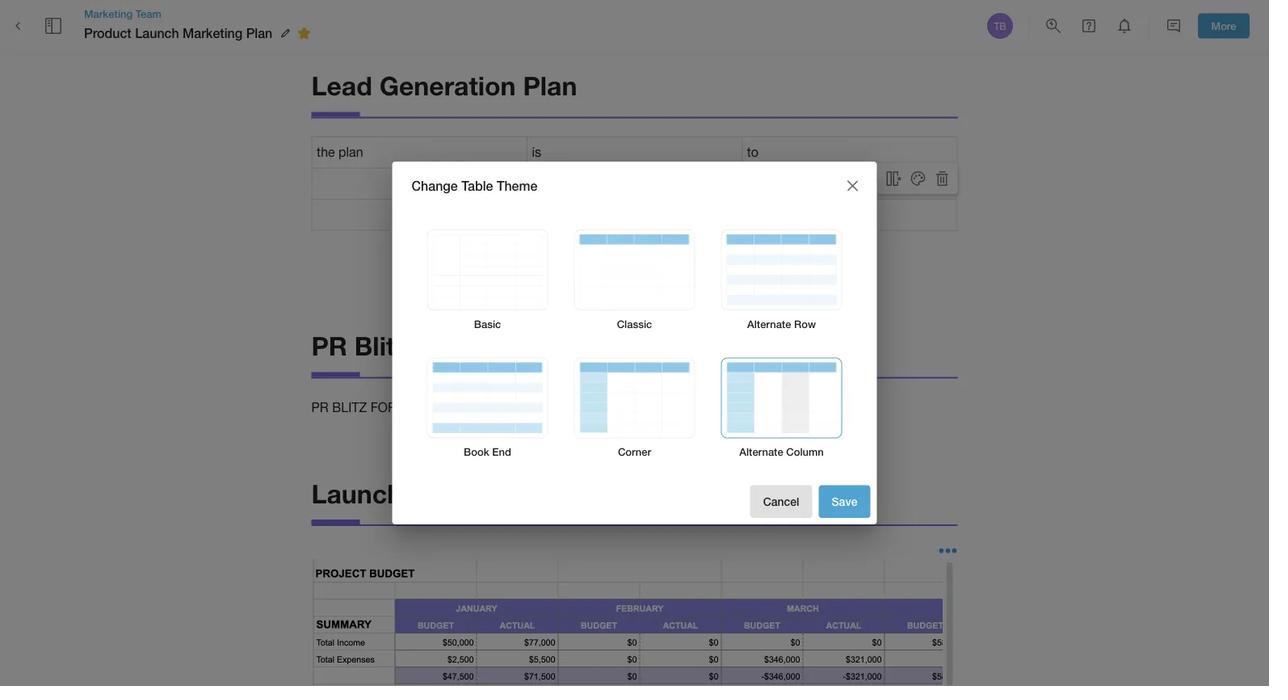 Task type: locate. For each thing, give the bounding box(es) containing it.
0 horizontal spatial launch
[[135, 25, 179, 41]]

alternate for alternate row
[[748, 318, 792, 330]]

1 vertical spatial alternate
[[740, 446, 784, 458]]

0 vertical spatial marketing
[[84, 7, 133, 20]]

tb button
[[985, 11, 1016, 41]]

pr left the blitz
[[312, 400, 329, 415]]

tb
[[995, 20, 1007, 32]]

team
[[136, 7, 162, 20]]

1 horizontal spatial plan
[[523, 70, 577, 101]]

alternate for alternate column
[[740, 446, 784, 458]]

alternate
[[748, 318, 792, 330], [740, 446, 784, 458]]

0 horizontal spatial marketing
[[84, 7, 133, 20]]

launch
[[135, 25, 179, 41], [312, 478, 403, 509]]

1 vertical spatial marketing
[[183, 25, 243, 41]]

alternate column
[[740, 446, 824, 458]]

1 pr from the top
[[312, 330, 348, 361]]

pr
[[312, 330, 348, 361], [312, 400, 329, 415]]

plan up is
[[523, 70, 577, 101]]

marketing up product
[[84, 7, 133, 20]]

generation
[[380, 70, 516, 101]]

change table theme
[[412, 178, 538, 193]]

save
[[832, 495, 858, 508]]

row
[[795, 318, 816, 330]]

marketing team link
[[84, 6, 316, 21]]

change
[[412, 178, 458, 193]]

blitz
[[332, 400, 367, 415]]

1 vertical spatial launch
[[312, 478, 403, 509]]

plan left remove favorite image
[[246, 25, 273, 41]]

is
[[532, 145, 542, 160]]

plan
[[339, 145, 363, 160]]

more
[[1212, 19, 1237, 32]]

0 vertical spatial alternate
[[748, 318, 792, 330]]

pr left blitz
[[312, 330, 348, 361]]

2 pr from the top
[[312, 400, 329, 415]]

0 horizontal spatial plan
[[246, 25, 273, 41]]

1 vertical spatial pr
[[312, 400, 329, 415]]

life!
[[400, 400, 430, 415]]

marketing
[[84, 7, 133, 20], [183, 25, 243, 41]]

more button
[[1199, 13, 1250, 38]]

0 vertical spatial plan
[[246, 25, 273, 41]]

alternate left row
[[748, 318, 792, 330]]

marketing down marketing team link
[[183, 25, 243, 41]]

book
[[464, 446, 490, 458]]

for
[[371, 400, 397, 415]]

product launch marketing plan
[[84, 25, 273, 41]]

0 vertical spatial pr
[[312, 330, 348, 361]]

pr for pr blitz
[[312, 330, 348, 361]]

marketing team
[[84, 7, 162, 20]]

end
[[492, 446, 512, 458]]

save button
[[819, 485, 871, 518]]

launch budget
[[312, 478, 499, 509]]

cancel button
[[751, 485, 813, 518]]

alternate left column
[[740, 446, 784, 458]]

blitz
[[355, 330, 409, 361]]

plan
[[246, 25, 273, 41], [523, 70, 577, 101]]

product
[[84, 25, 132, 41]]



Task type: vqa. For each thing, say whether or not it's contained in the screenshot.
the plan
yes



Task type: describe. For each thing, give the bounding box(es) containing it.
1 horizontal spatial launch
[[312, 478, 403, 509]]

pr blitz for life!
[[312, 400, 430, 415]]

have
[[532, 176, 560, 191]]

theme
[[497, 178, 538, 193]]

remove favorite image
[[294, 24, 314, 43]]

1 horizontal spatial marketing
[[183, 25, 243, 41]]

the
[[317, 145, 335, 160]]

basic
[[474, 318, 501, 330]]

book end
[[464, 446, 512, 458]]

budget
[[410, 478, 499, 509]]

pr for pr blitz for life!
[[312, 400, 329, 415]]

classic
[[617, 318, 653, 330]]

1 vertical spatial plan
[[523, 70, 577, 101]]

column
[[787, 446, 824, 458]]

lead
[[312, 70, 372, 101]]

pr blitz
[[312, 330, 409, 361]]

alternate row
[[748, 318, 816, 330]]

cancel
[[764, 495, 800, 508]]

the plan
[[317, 145, 363, 160]]

0 vertical spatial launch
[[135, 25, 179, 41]]

change table theme dialog
[[392, 162, 877, 525]]

corner
[[618, 446, 652, 458]]

lead generation plan
[[312, 70, 577, 101]]

table
[[462, 178, 493, 193]]

to
[[747, 145, 759, 160]]



